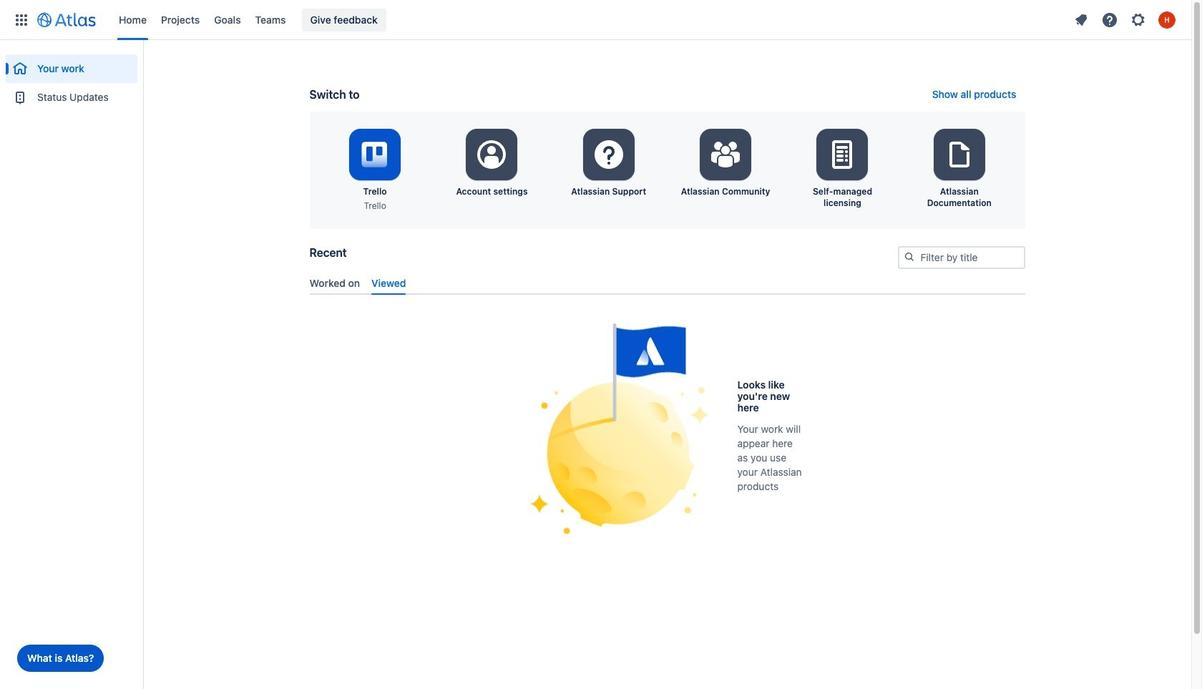 Task type: describe. For each thing, give the bounding box(es) containing it.
search image
[[903, 251, 915, 263]]

1 settings image from the left
[[475, 137, 509, 172]]

2 settings image from the left
[[592, 137, 626, 172]]

1 horizontal spatial settings image
[[1130, 11, 1147, 28]]

top element
[[9, 0, 1068, 40]]

notifications image
[[1073, 11, 1090, 28]]

3 settings image from the left
[[825, 137, 860, 172]]



Task type: vqa. For each thing, say whether or not it's contained in the screenshot.
tab list
yes



Task type: locate. For each thing, give the bounding box(es) containing it.
settings image
[[475, 137, 509, 172], [592, 137, 626, 172], [825, 137, 860, 172], [942, 137, 977, 172]]

banner
[[0, 0, 1191, 40]]

list
[[112, 0, 1068, 40], [1068, 8, 1183, 31]]

group
[[6, 40, 137, 116]]

4 settings image from the left
[[942, 137, 977, 172]]

tab list
[[304, 271, 1031, 295]]

settings image
[[1130, 11, 1147, 28], [708, 137, 743, 172]]

switch to... image
[[13, 11, 30, 28]]

0 horizontal spatial settings image
[[708, 137, 743, 172]]

account image
[[1158, 11, 1176, 28]]

1 vertical spatial settings image
[[708, 137, 743, 172]]

help icon image
[[1101, 11, 1118, 28]]

Filter by title field
[[899, 248, 1024, 268]]

0 vertical spatial settings image
[[1130, 11, 1147, 28]]



